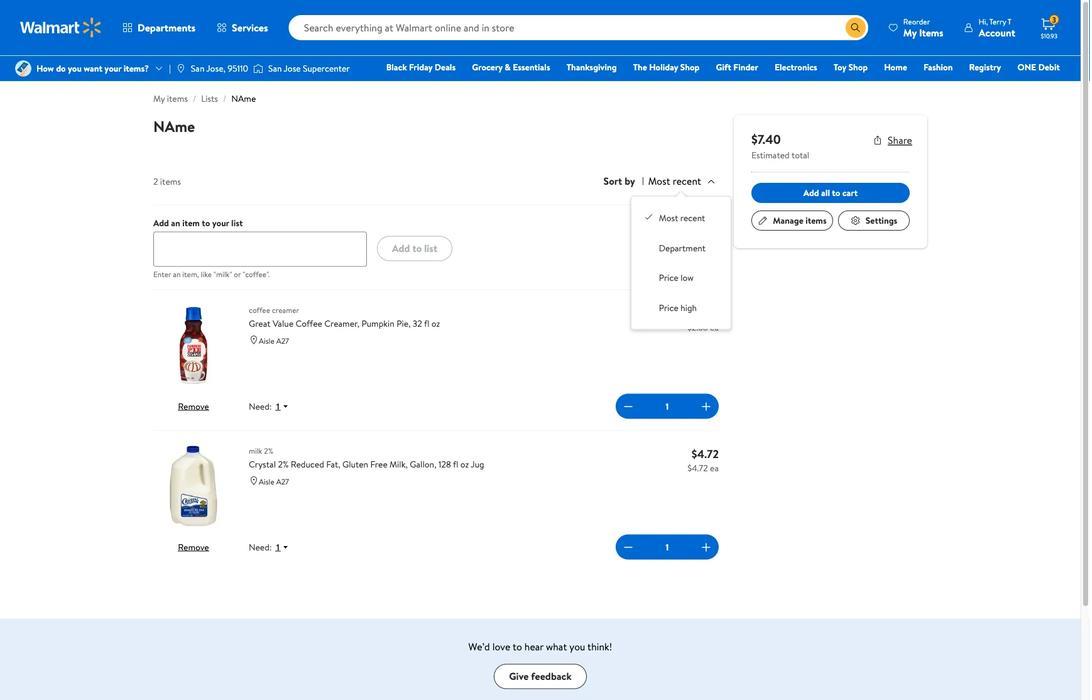 Task type: vqa. For each thing, say whether or not it's contained in the screenshot.
1st $10.00 from left
no



Task type: locate. For each thing, give the bounding box(es) containing it.
an for enter
[[173, 269, 181, 280]]

1 vertical spatial oz
[[461, 458, 469, 470]]

items?
[[124, 62, 149, 74]]

the
[[633, 61, 647, 73]]

0 vertical spatial most recent
[[648, 174, 701, 188]]

add all to cart button
[[752, 183, 910, 203]]

aisle down great
[[259, 335, 275, 346]]

0 vertical spatial aisle
[[259, 335, 275, 346]]

walmart image
[[20, 18, 102, 38]]

search icon image
[[851, 23, 861, 33]]

remove button for $2.68
[[178, 400, 209, 412]]

need:
[[249, 400, 272, 412], [249, 541, 272, 553]]

remove
[[178, 400, 209, 412], [178, 541, 209, 553]]

oz right 32
[[432, 317, 440, 330]]

ea inside '$4.72 $4.72 ea'
[[710, 462, 719, 474]]

decrease quantity crystal 2% reduced fat, gluten free milk, gallon, 128 fl oz jug, current quantity 1 image
[[621, 539, 636, 555]]

95110
[[228, 62, 248, 74]]

0 vertical spatial recent
[[673, 174, 701, 188]]

items right 2
[[160, 175, 181, 187]]

Walmart Site-Wide search field
[[289, 15, 868, 40]]

most recent inside change sort order element
[[659, 212, 705, 224]]

0 vertical spatial items
[[167, 92, 188, 105]]

fl right 32
[[424, 317, 430, 330]]

2 / from the left
[[223, 92, 226, 105]]

my
[[904, 25, 917, 39], [153, 92, 165, 105]]

1 vertical spatial ea
[[710, 462, 719, 474]]

0 vertical spatial fl
[[424, 317, 430, 330]]

aisle for $4.72
[[259, 476, 275, 487]]

1 remove button from the top
[[178, 400, 209, 412]]

1 horizontal spatial your
[[212, 216, 229, 229]]

 image for how
[[15, 60, 31, 77]]

1 vertical spatial need:
[[249, 541, 272, 553]]

0 vertical spatial 2%
[[264, 445, 273, 456]]

 image
[[15, 60, 31, 77], [253, 62, 263, 75]]

1 vertical spatial my
[[153, 92, 165, 105]]

0 vertical spatial your
[[105, 62, 122, 74]]

0 vertical spatial name
[[231, 92, 256, 105]]

1 horizontal spatial name
[[231, 92, 256, 105]]

your for items?
[[105, 62, 122, 74]]

recent up "department"
[[680, 212, 705, 224]]

or
[[234, 269, 241, 280]]

aisle down crystal
[[259, 476, 275, 487]]

most recent inside most recent popup button
[[648, 174, 701, 188]]

hi, terry t account
[[979, 16, 1016, 39]]

most recent
[[648, 174, 701, 188], [659, 212, 705, 224]]

0 vertical spatial add
[[804, 187, 819, 199]]

walmart+
[[1023, 79, 1060, 91]]

san left jose,
[[191, 62, 205, 74]]

my left lists link
[[153, 92, 165, 105]]

departments button
[[112, 13, 206, 43]]

1 horizontal spatial list
[[424, 241, 438, 255]]

0 horizontal spatial add
[[153, 216, 169, 229]]

most right by
[[648, 174, 670, 188]]

0 horizontal spatial san
[[191, 62, 205, 74]]

items inside button
[[806, 214, 827, 227]]

1 vertical spatial remove
[[178, 541, 209, 553]]

1 vertical spatial aisle
[[259, 476, 275, 487]]

you right the do
[[68, 62, 82, 74]]

1 horizontal spatial san
[[268, 62, 282, 74]]

supercenter
[[303, 62, 350, 74]]

1 aisle from the top
[[259, 335, 275, 346]]

0 horizontal spatial /
[[193, 92, 196, 105]]

recent right by
[[673, 174, 701, 188]]

|
[[169, 62, 171, 74]]

price low
[[659, 272, 694, 284]]

your right item
[[212, 216, 229, 229]]

price left high
[[659, 302, 679, 314]]

ea
[[710, 321, 719, 333], [710, 462, 719, 474]]

Add an item to your list text field
[[153, 232, 367, 267]]

2 san from the left
[[268, 62, 282, 74]]

1 aisle a27 from the top
[[259, 335, 289, 346]]

0 horizontal spatial your
[[105, 62, 122, 74]]

my left items
[[904, 25, 917, 39]]

0 vertical spatial a27
[[276, 335, 289, 346]]

1 horizontal spatial my
[[904, 25, 917, 39]]

price left low
[[659, 272, 679, 284]]

shop right the toy
[[849, 61, 868, 73]]

thanksgiving
[[567, 61, 617, 73]]

add all to cart
[[804, 187, 858, 199]]

/
[[193, 92, 196, 105], [223, 92, 226, 105]]

"milk"
[[214, 269, 232, 280]]

1 ea from the top
[[710, 321, 719, 333]]

pumpkin
[[362, 317, 395, 330]]

0 vertical spatial an
[[171, 216, 180, 229]]

add inside add all to cart button
[[804, 187, 819, 199]]

crystal 2% reduced fat, gluten free milk, gallon, 128 fl oz jug link
[[249, 458, 672, 471]]

 image left how
[[15, 60, 31, 77]]

name
[[231, 92, 256, 105], [153, 116, 195, 137]]

0 horizontal spatial list
[[231, 216, 243, 229]]

0 vertical spatial list
[[231, 216, 243, 229]]

san jose supercenter
[[268, 62, 350, 74]]

by
[[625, 174, 635, 188]]

1 vertical spatial remove button
[[178, 541, 209, 553]]

1 san from the left
[[191, 62, 205, 74]]

1 price from the top
[[659, 272, 679, 284]]

2 aisle a27 from the top
[[259, 476, 289, 487]]

/ left lists
[[193, 92, 196, 105]]

$2.68 down low
[[692, 305, 719, 321]]

add for add an item to your list
[[153, 216, 169, 229]]

shop right holiday
[[680, 61, 700, 73]]

0 vertical spatial oz
[[432, 317, 440, 330]]

great value coffee creamer, pumpkin pie, 32 fl oz link
[[249, 317, 672, 330]]

0 vertical spatial ea
[[710, 321, 719, 333]]

total
[[792, 149, 810, 161]]

2 remove button from the top
[[178, 541, 209, 553]]

1 vertical spatial aisle a27
[[259, 476, 289, 487]]

0 horizontal spatial you
[[68, 62, 82, 74]]

most inside change sort order element
[[659, 212, 678, 224]]

the holiday shop
[[633, 61, 700, 73]]

love
[[492, 639, 511, 653]]

0 vertical spatial need:
[[249, 400, 272, 412]]

gift finder
[[716, 61, 758, 73]]

1 vertical spatial recent
[[680, 212, 705, 224]]

need: for $2.68
[[249, 400, 272, 412]]

aisle a27 down value
[[259, 335, 289, 346]]

1 horizontal spatial  image
[[253, 62, 263, 75]]

2 horizontal spatial add
[[804, 187, 819, 199]]

0 vertical spatial my
[[904, 25, 917, 39]]

coffee
[[249, 304, 270, 315]]

creamer,
[[324, 317, 360, 330]]

registry
[[969, 61, 1001, 73]]

1 vertical spatial an
[[173, 269, 181, 280]]

ea for $4.72
[[710, 462, 719, 474]]

2 vertical spatial items
[[806, 214, 827, 227]]

account
[[979, 25, 1016, 39]]

0 vertical spatial price
[[659, 272, 679, 284]]

grocery & essentials
[[472, 61, 550, 73]]

remove button for $4.72
[[178, 541, 209, 553]]

my items link
[[153, 92, 188, 105]]

a27
[[276, 335, 289, 346], [276, 476, 289, 487]]

1 horizontal spatial shop
[[849, 61, 868, 73]]

items right 'manage'
[[806, 214, 827, 227]]

you right what on the bottom of page
[[570, 639, 585, 653]]

coffee creamer great value coffee creamer, pumpkin pie, 32 fl oz
[[249, 304, 440, 330]]

cart
[[843, 187, 858, 199]]

registry link
[[964, 60, 1007, 74]]

your right want
[[105, 62, 122, 74]]

san left jose
[[268, 62, 282, 74]]

Search search field
[[289, 15, 868, 40]]

fl right 128
[[453, 458, 458, 470]]

most up "department"
[[659, 212, 678, 224]]

name down my items 'link'
[[153, 116, 195, 137]]

recent
[[673, 174, 701, 188], [680, 212, 705, 224]]

1 remove from the top
[[178, 400, 209, 412]]

2 vertical spatial add
[[392, 241, 410, 255]]

1 vertical spatial fl
[[453, 458, 458, 470]]

jose
[[284, 62, 301, 74]]

add for add to list
[[392, 241, 410, 255]]

essentials
[[513, 61, 550, 73]]

an
[[171, 216, 180, 229], [173, 269, 181, 280]]

/ right lists link
[[223, 92, 226, 105]]

settings
[[866, 214, 898, 227]]

items
[[167, 92, 188, 105], [160, 175, 181, 187], [806, 214, 827, 227]]

oz
[[432, 317, 440, 330], [461, 458, 469, 470]]

0 vertical spatial remove
[[178, 400, 209, 412]]

1 vertical spatial most recent
[[659, 212, 705, 224]]

list
[[231, 216, 243, 229], [424, 241, 438, 255]]

1 need: from the top
[[249, 400, 272, 412]]

name down 95110
[[231, 92, 256, 105]]

grocery & essentials link
[[466, 60, 556, 74]]

1 horizontal spatial 2%
[[278, 458, 289, 470]]

1 vertical spatial items
[[160, 175, 181, 187]]

0 horizontal spatial fl
[[424, 317, 430, 330]]

1 vertical spatial most
[[659, 212, 678, 224]]

1 vertical spatial list
[[424, 241, 438, 255]]

1 vertical spatial add
[[153, 216, 169, 229]]

0 horizontal spatial shop
[[680, 61, 700, 73]]

0 vertical spatial aisle a27
[[259, 335, 289, 346]]

2% right milk
[[264, 445, 273, 456]]

we'd
[[469, 639, 490, 653]]

1 vertical spatial a27
[[276, 476, 289, 487]]

2 price from the top
[[659, 302, 679, 314]]

fat,
[[326, 458, 340, 470]]

think!
[[588, 639, 612, 653]]

walmart+ link
[[1017, 78, 1066, 91]]

1 vertical spatial you
[[570, 639, 585, 653]]

0 horizontal spatial oz
[[432, 317, 440, 330]]

0 vertical spatial remove button
[[178, 400, 209, 412]]

aisle a27 down crystal
[[259, 476, 289, 487]]

1 vertical spatial your
[[212, 216, 229, 229]]

an left item,
[[173, 269, 181, 280]]

2% right crystal
[[278, 458, 289, 470]]

items down |
[[167, 92, 188, 105]]

 image
[[176, 63, 186, 74]]

0 vertical spatial most
[[648, 174, 670, 188]]

most recent right by
[[648, 174, 701, 188]]

oz left the jug
[[461, 458, 469, 470]]

1 horizontal spatial fl
[[453, 458, 458, 470]]

services button
[[206, 13, 279, 43]]

reduced
[[291, 458, 324, 470]]

1 vertical spatial price
[[659, 302, 679, 314]]

0 horizontal spatial  image
[[15, 60, 31, 77]]

san for san jose, 95110
[[191, 62, 205, 74]]

1 a27 from the top
[[276, 335, 289, 346]]

add inside add to list button
[[392, 241, 410, 255]]

0 horizontal spatial name
[[153, 116, 195, 137]]

your
[[105, 62, 122, 74], [212, 216, 229, 229]]

0 vertical spatial you
[[68, 62, 82, 74]]

1 horizontal spatial oz
[[461, 458, 469, 470]]

"coffee".
[[243, 269, 270, 280]]

 image for san
[[253, 62, 263, 75]]

shop
[[680, 61, 700, 73], [849, 61, 868, 73]]

1 horizontal spatial /
[[223, 92, 226, 105]]

an for add
[[171, 216, 180, 229]]

one debit link
[[1012, 60, 1066, 74]]

2 aisle from the top
[[259, 476, 275, 487]]

2 a27 from the top
[[276, 476, 289, 487]]

thanksgiving link
[[561, 60, 623, 74]]

None radio
[[644, 212, 654, 222]]

most
[[648, 174, 670, 188], [659, 212, 678, 224]]

1 shop from the left
[[680, 61, 700, 73]]

 image right 95110
[[253, 62, 263, 75]]

items for my
[[167, 92, 188, 105]]

oz inside coffee creamer great value coffee creamer, pumpkin pie, 32 fl oz
[[432, 317, 440, 330]]

1 horizontal spatial add
[[392, 241, 410, 255]]

ea for $2.68
[[710, 321, 719, 333]]

2 remove from the top
[[178, 541, 209, 553]]

an left item
[[171, 216, 180, 229]]

most recent up "department"
[[659, 212, 705, 224]]

2 need: from the top
[[249, 541, 272, 553]]

2 ea from the top
[[710, 462, 719, 474]]

$7.40 estimated total
[[752, 130, 810, 161]]

ea inside $2.68 $2.68 ea
[[710, 321, 719, 333]]

remove button
[[178, 400, 209, 412], [178, 541, 209, 553]]



Task type: describe. For each thing, give the bounding box(es) containing it.
add for add all to cart
[[804, 187, 819, 199]]

how
[[36, 62, 54, 74]]

manage items button
[[752, 211, 833, 231]]

change sort order element
[[641, 207, 721, 319]]

jug
[[471, 458, 484, 470]]

list inside button
[[424, 241, 438, 255]]

1 horizontal spatial you
[[570, 639, 585, 653]]

jose,
[[206, 62, 226, 74]]

decrease quantity great value coffee creamer, pumpkin pie, 32 fl oz, current quantity 1 image
[[621, 399, 636, 414]]

home
[[884, 61, 907, 73]]

$7.40
[[752, 130, 781, 148]]

low
[[681, 272, 694, 284]]

one debit walmart+
[[1018, 61, 1060, 91]]

increase quantity great value coffee creamer, pumpkin pie, 32 fl oz, current quantity 1 image
[[699, 399, 714, 414]]

do
[[56, 62, 66, 74]]

a27 for $2.68
[[276, 335, 289, 346]]

milk
[[249, 445, 262, 456]]

1 vertical spatial 2%
[[278, 458, 289, 470]]

san for san jose supercenter
[[268, 62, 282, 74]]

debit
[[1039, 61, 1060, 73]]

items
[[919, 25, 944, 39]]

lists
[[201, 92, 218, 105]]

$2.68 $2.68 ea
[[688, 305, 719, 333]]

items for manage
[[806, 214, 827, 227]]

128
[[439, 458, 451, 470]]

terry
[[990, 16, 1006, 27]]

your for list
[[212, 216, 229, 229]]

hi,
[[979, 16, 988, 27]]

give
[[509, 669, 529, 683]]

estimated
[[752, 149, 790, 161]]

2 shop from the left
[[849, 61, 868, 73]]

my inside the reorder my items
[[904, 25, 917, 39]]

black friday deals link
[[381, 60, 461, 74]]

need: for $4.72
[[249, 541, 272, 553]]

home link
[[879, 60, 913, 74]]

holiday
[[649, 61, 678, 73]]

toy shop
[[834, 61, 868, 73]]

aisle for $2.68
[[259, 335, 275, 346]]

oz inside milk 2% crystal 2% reduced fat, gluten free milk, gallon, 128 fl oz jug
[[461, 458, 469, 470]]

reorder
[[904, 16, 930, 27]]

2
[[153, 175, 158, 187]]

san jose, 95110
[[191, 62, 248, 74]]

manage
[[773, 214, 804, 227]]

sort
[[604, 174, 622, 188]]

like
[[201, 269, 212, 280]]

gluten
[[343, 458, 368, 470]]

give feedback button
[[494, 664, 587, 689]]

1 button
[[272, 541, 294, 553]]

aisle a27 for $4.72
[[259, 476, 289, 487]]

gallon,
[[410, 458, 436, 470]]

t
[[1008, 16, 1012, 27]]

none radio inside change sort order element
[[644, 212, 654, 222]]

increase quantity crystal 2% reduced fat, gluten free milk, gallon, 128 fl oz jug, current quantity 1 image
[[699, 539, 714, 555]]

recent inside popup button
[[673, 174, 701, 188]]

feedback
[[531, 669, 572, 683]]

1 inside dropdown button
[[276, 542, 281, 552]]

electronics link
[[769, 60, 823, 74]]

aisle a27 for $2.68
[[259, 335, 289, 346]]

one
[[1018, 61, 1037, 73]]

0 horizontal spatial my
[[153, 92, 165, 105]]

&
[[505, 61, 511, 73]]

remove for $4.72
[[178, 541, 209, 553]]

enter an item, like "milk" or "coffee".
[[153, 269, 270, 280]]

toy shop link
[[828, 60, 874, 74]]

price for price high
[[659, 302, 679, 314]]

department
[[659, 242, 706, 254]]

black friday deals
[[386, 61, 456, 73]]

name link
[[231, 92, 256, 105]]

add to list
[[392, 241, 438, 255]]

fl inside milk 2% crystal 2% reduced fat, gluten free milk, gallon, 128 fl oz jug
[[453, 458, 458, 470]]

fl inside coffee creamer great value coffee creamer, pumpkin pie, 32 fl oz
[[424, 317, 430, 330]]

crystal
[[249, 458, 276, 470]]

a27 for $4.72
[[276, 476, 289, 487]]

manage items
[[773, 214, 827, 227]]

my items / lists / name
[[153, 92, 256, 105]]

items for 2
[[160, 175, 181, 187]]

price for price low
[[659, 272, 679, 284]]

recent inside change sort order element
[[680, 212, 705, 224]]

1 vertical spatial name
[[153, 116, 195, 137]]

coffee
[[296, 317, 322, 330]]

what
[[546, 639, 567, 653]]

great
[[249, 317, 271, 330]]

friday
[[409, 61, 433, 73]]

grocery
[[472, 61, 503, 73]]

$2.68 down high
[[688, 321, 708, 333]]

we'd love to hear what you think!
[[469, 639, 612, 653]]

creamer
[[272, 304, 299, 315]]

0 horizontal spatial 2%
[[264, 445, 273, 456]]

deals
[[435, 61, 456, 73]]

most inside most recent popup button
[[648, 174, 670, 188]]

1 inside popup button
[[276, 401, 281, 411]]

toy
[[834, 61, 847, 73]]

electronics
[[775, 61, 818, 73]]

lists link
[[201, 92, 218, 105]]

services
[[232, 21, 268, 35]]

the holiday shop link
[[628, 60, 705, 74]]

free
[[370, 458, 388, 470]]

3
[[1053, 14, 1057, 25]]

item
[[182, 216, 200, 229]]

$10.93
[[1041, 31, 1058, 40]]

hear
[[525, 639, 544, 653]]

sort by
[[604, 174, 635, 188]]

high
[[681, 302, 697, 314]]

milk,
[[390, 458, 408, 470]]

1 / from the left
[[193, 92, 196, 105]]

1 button
[[272, 400, 294, 412]]

price high
[[659, 302, 697, 314]]

value
[[273, 317, 293, 330]]

pie,
[[397, 317, 411, 330]]

finder
[[734, 61, 758, 73]]

remove for $2.68
[[178, 400, 209, 412]]

milk 2% crystal 2% reduced fat, gluten free milk, gallon, 128 fl oz jug
[[249, 445, 484, 470]]

black
[[386, 61, 407, 73]]

most recent button
[[643, 173, 719, 189]]

gift finder link
[[710, 60, 764, 74]]

share
[[888, 133, 913, 147]]

reorder my items
[[904, 16, 944, 39]]

2 items
[[153, 175, 181, 187]]



